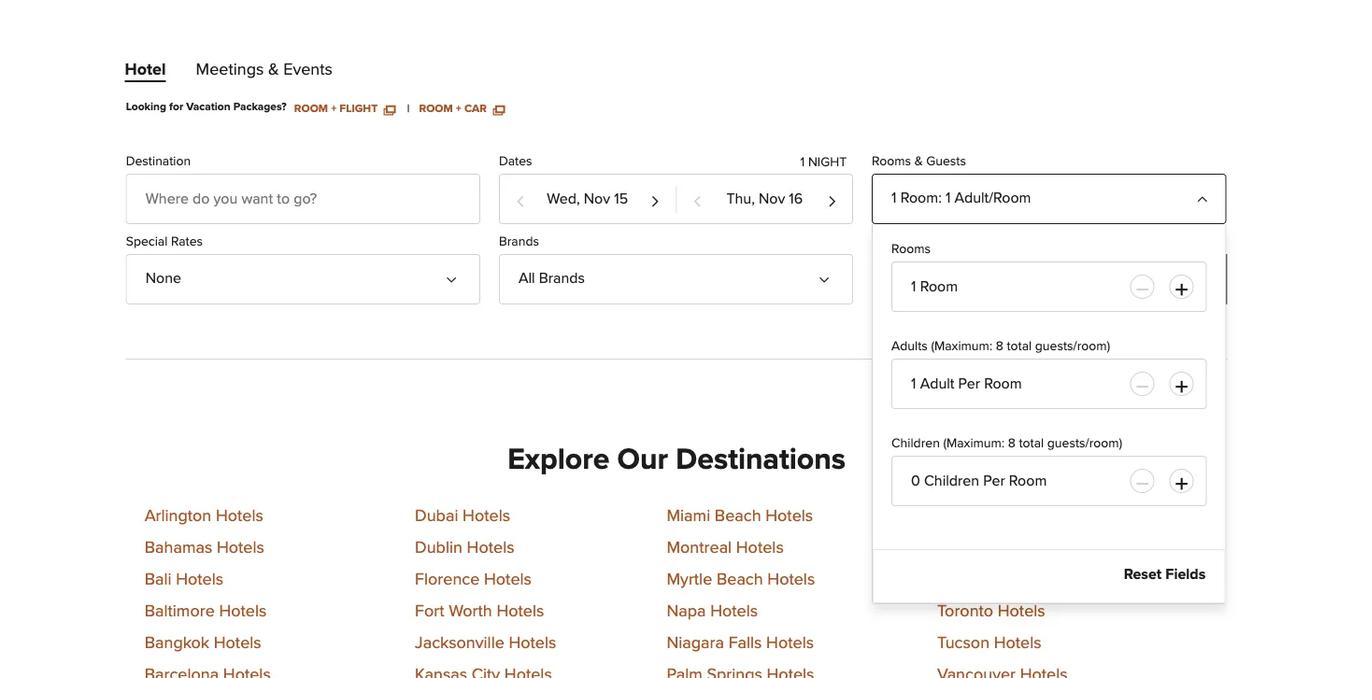 Task type: locate. For each thing, give the bounding box(es) containing it.
(maximum:
[[931, 340, 992, 353], [943, 437, 1005, 450]]

meetings
[[196, 62, 264, 78]]

bali hotels
[[145, 571, 223, 588]]

1 down rooms & guests
[[892, 190, 897, 205]]

1 room : 1 adult /room
[[892, 190, 1031, 205]]

0 vertical spatial beach
[[715, 508, 761, 525]]

0 vertical spatial &
[[268, 62, 279, 78]]

opens in a new browser window. image
[[493, 103, 504, 114]]

montreal
[[667, 540, 732, 556]]

hotels for florence hotels
[[484, 571, 532, 588]]

+ for flight
[[331, 103, 337, 114]]

1 + from the left
[[331, 103, 337, 114]]

1 horizontal spatial +
[[456, 103, 461, 114]]

packages?
[[233, 101, 287, 113]]

rooms up use
[[892, 243, 931, 256]]

napa hotels
[[667, 603, 758, 620]]

1
[[800, 156, 805, 169], [892, 190, 897, 205], [946, 190, 951, 205]]

hotels up fort worth hotels
[[484, 571, 532, 588]]

hotels down bahamas hotels
[[176, 571, 223, 588]]

room + car link
[[419, 101, 504, 114]]

fort worth hotels
[[415, 603, 544, 620]]

events
[[283, 62, 333, 78]]

(maximum: right adults on the bottom of page
[[931, 340, 992, 353]]

/
[[966, 276, 970, 289]]

toronto hotels link
[[937, 603, 1045, 620]]

8 for adults
[[996, 340, 1003, 353]]

rooms left guests
[[872, 155, 911, 168]]

1 vertical spatial guests/room)
[[1047, 437, 1122, 450]]

hotels inside 'button'
[[1136, 270, 1186, 288]]

1 horizontal spatial room
[[419, 103, 453, 114]]

2 + from the left
[[456, 103, 461, 114]]

hotels for baltimore hotels
[[219, 603, 267, 620]]

bahamas hotels link
[[145, 540, 264, 556]]

total for children (maximum: 8 total guests/room)
[[1019, 437, 1044, 450]]

total
[[1007, 340, 1032, 353], [1019, 437, 1044, 450]]

guests/room)
[[1035, 340, 1110, 353], [1047, 437, 1122, 450]]

1 vertical spatial &
[[914, 155, 923, 168]]

points
[[928, 276, 963, 289]]

dubai
[[415, 508, 458, 525]]

baltimore hotels link
[[145, 603, 267, 620]]

0 vertical spatial (maximum:
[[931, 340, 992, 353]]

beach down montreal hotels
[[717, 571, 763, 588]]

hotels for bali hotels
[[176, 571, 223, 588]]

room + car
[[419, 103, 490, 114]]

hotels down the toronto hotels
[[994, 635, 1042, 652]]

0 vertical spatial 8
[[996, 340, 1003, 353]]

hotels down the arlington hotels link
[[217, 540, 264, 556]]

room for room + car
[[419, 103, 453, 114]]

0 vertical spatial guests/room)
[[1035, 340, 1110, 353]]

hotels up bangkok hotels
[[219, 603, 267, 620]]

night
[[808, 156, 847, 169]]

+ left car
[[456, 103, 461, 114]]

reset fields
[[1124, 567, 1206, 582]]

hotels right find
[[1136, 270, 1186, 288]]

total for adults (maximum: 8 total guests/room)
[[1007, 340, 1032, 353]]

children (maximum: 8 total guests/room)
[[892, 437, 1122, 450]]

next check-in dates image
[[650, 186, 660, 215]]

0 vertical spatial total
[[1007, 340, 1032, 353]]

0 vertical spatial rooms
[[872, 155, 911, 168]]

+
[[331, 103, 337, 114], [456, 103, 461, 114]]

& left 'events' on the left
[[268, 62, 279, 78]]

hotels up florence hotels
[[467, 540, 514, 556]]

room
[[294, 103, 328, 114], [419, 103, 453, 114], [900, 190, 938, 205]]

1 for 1 room : 1 adult /room
[[892, 190, 897, 205]]

8
[[996, 340, 1003, 353], [1008, 437, 1016, 450]]

montreal hotels
[[667, 540, 784, 556]]

hotels down the destinations on the bottom of page
[[765, 508, 813, 525]]

florence
[[415, 571, 480, 588]]

(maximum: right children
[[943, 437, 1005, 450]]

destinations
[[676, 445, 846, 474]]

arrow down image
[[822, 266, 837, 281]]

napa hotels link
[[667, 603, 758, 620]]

1 vertical spatial beach
[[717, 571, 763, 588]]

jacksonville hotels link
[[415, 635, 556, 652]]

None text field
[[892, 359, 1207, 409]]

destination
[[126, 155, 191, 168]]

opens in a new browser window. image
[[384, 103, 395, 114]]

hotels for bangkok hotels
[[214, 635, 261, 652]]

bahamas hotels
[[145, 540, 264, 556]]

guests
[[926, 155, 966, 168]]

miami
[[667, 508, 710, 525]]

(maximum: for adults
[[931, 340, 992, 353]]

& left guests
[[914, 155, 923, 168]]

brands right all
[[539, 271, 585, 286]]

1 left night on the right of the page
[[800, 156, 805, 169]]

adult
[[954, 190, 989, 205]]

0 horizontal spatial 8
[[996, 340, 1003, 353]]

0 vertical spatial brands
[[499, 235, 539, 248]]

hotels for tucson hotels
[[994, 635, 1042, 652]]

beach up montreal hotels
[[715, 508, 761, 525]]

hotels for find hotels
[[1136, 270, 1186, 288]]

8 for children
[[1008, 437, 1016, 450]]

arlington hotels link
[[145, 508, 263, 525]]

fort
[[415, 603, 444, 620]]

hotels
[[1136, 270, 1186, 288], [216, 508, 263, 525], [463, 508, 510, 525], [765, 508, 813, 525], [217, 540, 264, 556], [467, 540, 514, 556], [736, 540, 784, 556], [996, 540, 1044, 556], [176, 571, 223, 588], [484, 571, 532, 588], [767, 571, 815, 588], [219, 603, 267, 620], [497, 603, 544, 620], [710, 603, 758, 620], [998, 603, 1045, 620], [214, 635, 261, 652], [509, 635, 556, 652], [766, 635, 814, 652], [994, 635, 1042, 652]]

0 horizontal spatial +
[[331, 103, 337, 114]]

guests/room) for adults (maximum: 8 total guests/room)
[[1035, 340, 1110, 353]]

sydney
[[937, 540, 992, 556]]

Check-out text field
[[677, 175, 852, 223]]

all brands link
[[499, 254, 853, 304]]

special
[[126, 235, 168, 248]]

beach
[[715, 508, 761, 525], [717, 571, 763, 588]]

hotels right sydney
[[996, 540, 1044, 556]]

1 vertical spatial (maximum:
[[943, 437, 1005, 450]]

hotels up tucson hotels
[[998, 603, 1045, 620]]

hotels for dubai hotels
[[463, 508, 510, 525]]

brands
[[499, 235, 539, 248], [539, 271, 585, 286]]

trigger image
[[449, 266, 464, 281]]

tucson hotels
[[937, 635, 1042, 652]]

hotels up bahamas hotels
[[216, 508, 263, 525]]

+ left the flight
[[331, 103, 337, 114]]

rooms
[[872, 155, 911, 168], [892, 243, 931, 256]]

baltimore
[[145, 603, 215, 620]]

falls
[[728, 635, 762, 652]]

1 horizontal spatial 1
[[892, 190, 897, 205]]

0 horizontal spatial room
[[294, 103, 328, 114]]

children
[[892, 437, 940, 450]]

0 horizontal spatial &
[[268, 62, 279, 78]]

hotels up niagara falls hotels link
[[710, 603, 758, 620]]

room right |
[[419, 103, 453, 114]]

room inside 'link'
[[294, 103, 328, 114]]

room + flight link
[[294, 101, 395, 114]]

dubai hotels link
[[415, 508, 510, 525]]

florence hotels link
[[415, 571, 532, 588]]

myrtle
[[667, 571, 712, 588]]

1 horizontal spatial &
[[914, 155, 923, 168]]

room down rooms & guests
[[900, 190, 938, 205]]

room down 'events' on the left
[[294, 103, 328, 114]]

1 vertical spatial total
[[1019, 437, 1044, 450]]

1 right :
[[946, 190, 951, 205]]

hotels for jacksonville hotels
[[509, 635, 556, 652]]

hotels up myrtle beach hotels link
[[736, 540, 784, 556]]

1 vertical spatial 8
[[1008, 437, 1016, 450]]

beach for myrtle
[[717, 571, 763, 588]]

explore
[[508, 445, 610, 474]]

brands up all
[[499, 235, 539, 248]]

0 horizontal spatial 1
[[800, 156, 805, 169]]

& for rooms
[[914, 155, 923, 168]]

hotels down fort worth hotels
[[509, 635, 556, 652]]

hotels down baltimore hotels link
[[214, 635, 261, 652]]

rates
[[171, 235, 203, 248]]

1 vertical spatial rooms
[[892, 243, 931, 256]]

|
[[407, 103, 410, 114]]

+ inside 'link'
[[331, 103, 337, 114]]

(maximum: for children
[[943, 437, 1005, 450]]

1 horizontal spatial 8
[[1008, 437, 1016, 450]]

None text field
[[892, 261, 1207, 312], [892, 456, 1207, 506], [892, 261, 1207, 312], [892, 456, 1207, 506]]

rooms for rooms & guests
[[872, 155, 911, 168]]

& for meetings
[[268, 62, 279, 78]]

hotels up dublin hotels on the left of the page
[[463, 508, 510, 525]]

awards
[[973, 276, 1016, 289]]



Task type: describe. For each thing, give the bounding box(es) containing it.
hotels for sydney hotels
[[996, 540, 1044, 556]]

1 vertical spatial brands
[[539, 271, 585, 286]]

arlington hotels
[[145, 508, 263, 525]]

arlington
[[145, 508, 211, 525]]

reset
[[1124, 567, 1162, 582]]

fort worth hotels link
[[415, 603, 544, 620]]

trigger image
[[1195, 186, 1210, 201]]

hotel link
[[125, 62, 166, 86]]

bangkok
[[145, 635, 209, 652]]

next check-out dates image
[[827, 186, 837, 215]]

hotels right falls
[[766, 635, 814, 652]]

explore our destinations
[[508, 445, 846, 474]]

guests/room) for children (maximum: 8 total guests/room)
[[1047, 437, 1122, 450]]

Check-in text field
[[500, 175, 675, 223]]

tucson hotels link
[[937, 635, 1042, 652]]

myrtle beach hotels link
[[667, 571, 815, 588]]

bangkok hotels
[[145, 635, 261, 652]]

beach for miami
[[715, 508, 761, 525]]

hotels up jacksonville hotels link
[[497, 603, 544, 620]]

niagara
[[667, 635, 724, 652]]

sydney hotels
[[937, 540, 1044, 556]]

looking
[[126, 101, 166, 113]]

miami beach hotels
[[667, 508, 813, 525]]

hotels for bahamas hotels
[[217, 540, 264, 556]]

rooms & guests
[[872, 155, 966, 168]]

room for room + flight
[[294, 103, 328, 114]]

meetings & events link
[[196, 62, 333, 86]]

flight
[[339, 103, 378, 114]]

sydney hotels link
[[937, 540, 1044, 556]]

room + flight
[[294, 103, 380, 114]]

jacksonville hotels
[[415, 635, 556, 652]]

bangkok hotels link
[[145, 635, 261, 652]]

hotels for dublin hotels
[[467, 540, 514, 556]]

vacation
[[186, 101, 230, 113]]

miami beach hotels link
[[667, 508, 813, 525]]

baltimore hotels
[[145, 603, 267, 620]]

looking for vacation packages?
[[126, 101, 287, 113]]

1 for 1 night
[[800, 156, 805, 169]]

dubai hotels
[[415, 508, 510, 525]]

hotels down montreal hotels
[[767, 571, 815, 588]]

our
[[617, 445, 668, 474]]

hotels for toronto hotels
[[998, 603, 1045, 620]]

bahamas
[[145, 540, 212, 556]]

use
[[902, 276, 924, 289]]

find
[[1101, 270, 1131, 288]]

niagara falls hotels link
[[667, 635, 814, 652]]

none link
[[126, 254, 480, 304]]

1 night
[[800, 156, 847, 169]]

hotels for montreal hotels
[[736, 540, 784, 556]]

dates
[[499, 155, 532, 168]]

car
[[464, 103, 487, 114]]

all
[[518, 271, 535, 286]]

florence hotels
[[415, 571, 532, 588]]

hotel
[[125, 62, 166, 78]]

+ for car
[[456, 103, 461, 114]]

special rates
[[126, 235, 203, 248]]

hotels for arlington hotels
[[216, 508, 263, 525]]

toronto hotels
[[937, 603, 1045, 620]]

meetings & events
[[196, 62, 333, 78]]

niagara falls hotels
[[667, 635, 814, 652]]

hotels for napa hotels
[[710, 603, 758, 620]]

all brands
[[518, 271, 585, 286]]

dublin hotels link
[[415, 540, 514, 556]]

2 horizontal spatial room
[[900, 190, 938, 205]]

adults
[[892, 340, 928, 353]]

myrtle beach hotels
[[667, 571, 815, 588]]

Destination text field
[[126, 174, 480, 224]]

find hotels
[[1101, 270, 1186, 288]]

reset fields link
[[1124, 567, 1206, 582]]

tucson
[[937, 635, 990, 652]]

2 horizontal spatial 1
[[946, 190, 951, 205]]

:
[[938, 190, 942, 205]]

none
[[145, 271, 181, 286]]

worth
[[449, 603, 492, 620]]

use points / awards
[[902, 276, 1016, 289]]

fields
[[1165, 567, 1206, 582]]

rooms for rooms
[[892, 243, 931, 256]]

find hotels button
[[1060, 254, 1227, 304]]

jacksonville
[[415, 635, 504, 652]]

/room
[[989, 190, 1031, 205]]

bali hotels link
[[145, 571, 223, 588]]

dublin hotels
[[415, 540, 514, 556]]

for
[[169, 101, 183, 113]]

dublin
[[415, 540, 462, 556]]



Task type: vqa. For each thing, say whether or not it's contained in the screenshot.
My Trips the round image
no



